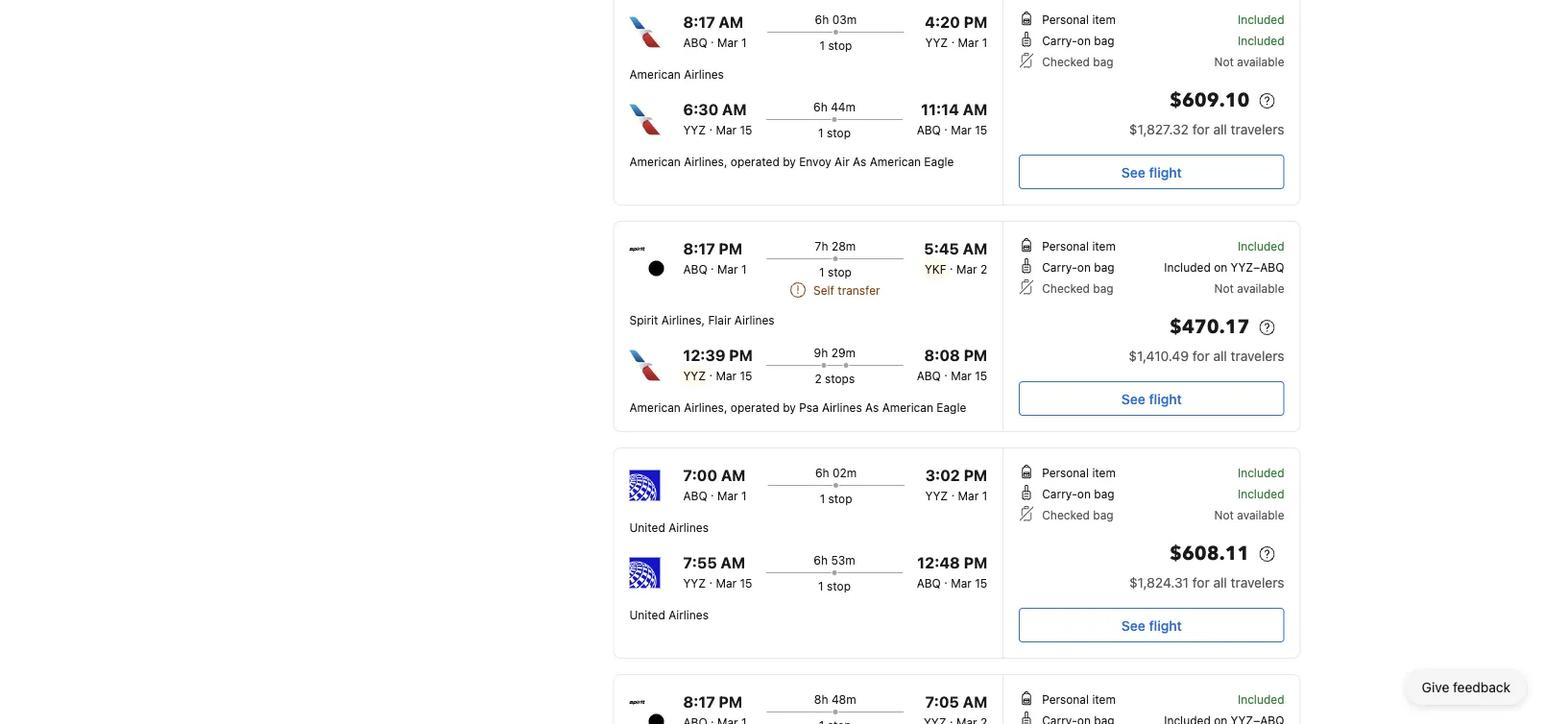 Task type: vqa. For each thing, say whether or not it's contained in the screenshot.
second 31 from the bottom of the page
no



Task type: locate. For each thing, give the bounding box(es) containing it.
. inside 8:17 pm abq . mar 1
[[711, 258, 714, 272]]

15 for 7:55 am
[[740, 576, 753, 590]]

. for 8:17 am
[[711, 32, 714, 45]]

1 vertical spatial carry-
[[1042, 260, 1078, 274]]

flight down $1,410.49
[[1149, 391, 1182, 407]]

6h
[[815, 12, 829, 26], [814, 100, 828, 113], [815, 466, 830, 479], [814, 553, 828, 567]]

0 vertical spatial carry-on bag
[[1042, 34, 1115, 47]]

0 vertical spatial available
[[1238, 55, 1285, 68]]

pm inside 12:48 pm abq . mar 15
[[964, 554, 988, 572]]

2 flight from the top
[[1149, 391, 1182, 407]]

1 vertical spatial united
[[630, 608, 666, 622]]

. inside "6:30 am yyz . mar 15"
[[709, 119, 713, 133]]

1 vertical spatial operated
[[731, 401, 780, 414]]

flight
[[1149, 164, 1182, 180], [1149, 391, 1182, 407], [1149, 618, 1182, 634]]

am for 11:14 am
[[963, 100, 988, 119]]

for for $609.10
[[1193, 122, 1210, 137]]

2 vertical spatial carry-
[[1042, 487, 1078, 500]]

yyz
[[926, 36, 948, 49], [683, 123, 706, 136], [683, 369, 706, 382], [926, 489, 948, 502], [683, 576, 706, 590]]

give feedback button
[[1407, 670, 1526, 705]]

1 stop for $470.17
[[819, 265, 852, 279]]

checked up $608.11 region
[[1042, 508, 1090, 522]]

carry-on bag for $609.10
[[1042, 34, 1115, 47]]

$1,827.32 for all travelers
[[1130, 122, 1285, 137]]

11:14 am abq . mar 15
[[917, 100, 988, 136]]

. inside 11:14 am abq . mar 15
[[944, 119, 948, 133]]

am inside 8:17 am abq . mar 1
[[719, 13, 744, 31]]

1 checked from the top
[[1042, 55, 1090, 68]]

2 vertical spatial see flight
[[1122, 618, 1182, 634]]

2 checked bag from the top
[[1042, 281, 1114, 295]]

1 up 12:48 pm abq . mar 15
[[982, 489, 988, 502]]

3 checked bag from the top
[[1042, 508, 1114, 522]]

not up $609.10 at the top right
[[1215, 55, 1234, 68]]

abq up american airlines
[[683, 36, 708, 49]]

2 personal item from the top
[[1042, 239, 1116, 253]]

see flight down $1,824.31
[[1122, 618, 1182, 634]]

yyz for 3:02 pm
[[926, 489, 948, 502]]

1 by from the top
[[783, 155, 796, 168]]

carry-
[[1042, 34, 1078, 47], [1042, 260, 1078, 274], [1042, 487, 1078, 500]]

2 not from the top
[[1215, 281, 1234, 295]]

mar down 3:02
[[958, 489, 979, 502]]

. inside 12:39 pm yyz . mar 15
[[709, 365, 713, 378]]

. up american airlines
[[711, 32, 714, 45]]

see down $1,824.31
[[1122, 618, 1146, 634]]

1 for from the top
[[1193, 122, 1210, 137]]

see flight down $1,410.49
[[1122, 391, 1182, 407]]

flight for $608.11
[[1149, 618, 1182, 634]]

yyz down 3:02
[[926, 489, 948, 502]]

am right 7:55
[[721, 554, 745, 572]]

1 see from the top
[[1122, 164, 1146, 180]]

am for 5:45 am
[[963, 240, 988, 258]]

pm for 4:20 pm
[[964, 13, 988, 31]]

personal
[[1042, 12, 1089, 26], [1042, 239, 1089, 253], [1042, 466, 1089, 479], [1042, 693, 1089, 706]]

1 vertical spatial 8:17
[[683, 240, 715, 258]]

eagle for american airlines, operated by envoy air as american eagle
[[924, 155, 954, 168]]

1 up "6:30 am yyz . mar 15"
[[742, 36, 747, 49]]

1 vertical spatial see flight button
[[1019, 381, 1285, 416]]

1 stop up 'self transfer' in the top of the page
[[819, 265, 852, 279]]

personal item for $608.11
[[1042, 466, 1116, 479]]

am right 6:30
[[722, 100, 747, 119]]

1 vertical spatial carry-on bag
[[1042, 260, 1115, 274]]

operated for psa
[[731, 401, 780, 414]]

travelers for $470.17
[[1231, 348, 1285, 364]]

15 inside 12:48 pm abq . mar 15
[[975, 576, 988, 590]]

4 item from the top
[[1093, 693, 1116, 706]]

yyz inside "6:30 am yyz . mar 15"
[[683, 123, 706, 136]]

available for $609.10
[[1238, 55, 1285, 68]]

as
[[853, 155, 867, 168], [866, 401, 879, 414]]

air
[[835, 155, 850, 168]]

american airlines, operated by envoy air as american eagle
[[630, 155, 954, 168]]

am inside "6:30 am yyz . mar 15"
[[722, 100, 747, 119]]

mar
[[718, 36, 738, 49], [958, 36, 979, 49], [716, 123, 737, 136], [951, 123, 972, 136], [718, 262, 738, 276], [957, 262, 978, 276], [716, 369, 737, 382], [951, 369, 972, 382], [718, 489, 738, 502], [958, 489, 979, 502], [716, 576, 737, 590], [951, 576, 972, 590]]

pm right 3:02
[[964, 466, 988, 485]]

see flight button
[[1019, 155, 1285, 189], [1019, 381, 1285, 416], [1019, 608, 1285, 643]]

yyz for 7:55 am
[[683, 576, 706, 590]]

mar down 6:30
[[716, 123, 737, 136]]

mar inside 4:20 pm yyz . mar 1
[[958, 36, 979, 49]]

4:20
[[925, 13, 960, 31]]

am inside 5:45 am ykf . mar 2
[[963, 240, 988, 258]]

. inside 3:02 pm yyz . mar 1
[[952, 485, 955, 499]]

2 vertical spatial all
[[1214, 575, 1227, 591]]

as for air
[[853, 155, 867, 168]]

for down $608.11
[[1193, 575, 1210, 591]]

1 operated from the top
[[731, 155, 780, 168]]

. for 11:14 am
[[944, 119, 948, 133]]

am inside the 7:55 am yyz . mar 15
[[721, 554, 745, 572]]

15 inside "6:30 am yyz . mar 15"
[[740, 123, 753, 136]]

1 vertical spatial available
[[1238, 281, 1285, 295]]

. for 5:45 am
[[950, 258, 953, 272]]

eagle
[[924, 155, 954, 168], [937, 401, 967, 414]]

2 not available from the top
[[1215, 281, 1285, 295]]

3 all from the top
[[1214, 575, 1227, 591]]

1 vertical spatial not available
[[1215, 281, 1285, 295]]

pm inside 8:08 pm abq . mar 15
[[964, 346, 988, 365]]

0 vertical spatial not available
[[1215, 55, 1285, 68]]

0 vertical spatial flight
[[1149, 164, 1182, 180]]

2 travelers from the top
[[1231, 348, 1285, 364]]

carry- for $470.17
[[1042, 260, 1078, 274]]

1 up 11:14 am abq . mar 15
[[982, 36, 988, 49]]

by left "psa"
[[783, 401, 796, 414]]

6h 02m
[[815, 466, 857, 479]]

. down 7:55
[[709, 573, 713, 586]]

5:45
[[924, 240, 959, 258]]

checked up $470.17 "region"
[[1042, 281, 1090, 295]]

. down 8:08
[[944, 365, 948, 378]]

$1,827.32
[[1130, 122, 1189, 137]]

. down 7:00
[[711, 485, 714, 499]]

all down $609.10 at the top right
[[1214, 122, 1227, 137]]

. inside 8:17 am abq . mar 1
[[711, 32, 714, 45]]

1 horizontal spatial 2
[[981, 262, 988, 276]]

1 vertical spatial see
[[1122, 391, 1146, 407]]

yyz inside 12:39 pm yyz . mar 15
[[683, 369, 706, 382]]

1 vertical spatial see flight
[[1122, 391, 1182, 407]]

1 vertical spatial by
[[783, 401, 796, 414]]

2 vertical spatial not available
[[1215, 508, 1285, 522]]

american
[[630, 67, 681, 81], [630, 155, 681, 168], [870, 155, 921, 168], [630, 401, 681, 414], [882, 401, 934, 414]]

$608.11 region
[[1019, 539, 1285, 573]]

0 vertical spatial 2
[[981, 262, 988, 276]]

1 vertical spatial 2
[[815, 372, 822, 385]]

see
[[1122, 164, 1146, 180], [1122, 391, 1146, 407], [1122, 618, 1146, 634]]

6h 53m
[[814, 553, 856, 567]]

available up $608.11
[[1238, 508, 1285, 522]]

3 travelers from the top
[[1231, 575, 1285, 591]]

2 available from the top
[[1238, 281, 1285, 295]]

included on yyz–abq
[[1164, 260, 1285, 274]]

1 vertical spatial airlines,
[[684, 401, 728, 414]]

mar up flair
[[718, 262, 738, 276]]

8:17 inside 8:17 pm abq . mar 1
[[683, 240, 715, 258]]

abq down 8:08
[[917, 369, 941, 382]]

3 flight from the top
[[1149, 618, 1182, 634]]

united airlines
[[630, 521, 709, 534], [630, 608, 709, 622]]

$1,824.31
[[1130, 575, 1189, 591]]

$1,410.49 for all travelers
[[1129, 348, 1285, 364]]

. for 3:02 pm
[[952, 485, 955, 499]]

as right air
[[853, 155, 867, 168]]

1 checked bag from the top
[[1042, 55, 1114, 68]]

abq down 7:00
[[683, 489, 708, 502]]

pm inside 4:20 pm yyz . mar 1
[[964, 13, 988, 31]]

mar inside 11:14 am abq . mar 15
[[951, 123, 972, 136]]

3 see from the top
[[1122, 618, 1146, 634]]

am right 5:45
[[963, 240, 988, 258]]

eagle down 8:08 pm abq . mar 15
[[937, 401, 967, 414]]

8:17 for $609.10
[[683, 13, 715, 31]]

mar for 12:39 pm
[[716, 369, 737, 382]]

15 inside 8:08 pm abq . mar 15
[[975, 369, 988, 382]]

checked bag
[[1042, 55, 1114, 68], [1042, 281, 1114, 295], [1042, 508, 1114, 522]]

all for $608.11
[[1214, 575, 1227, 591]]

3:02
[[926, 466, 960, 485]]

1 inside 7:00 am abq . mar 1
[[742, 489, 747, 502]]

yyz inside the 7:55 am yyz . mar 15
[[683, 576, 706, 590]]

travelers down $609.10 at the top right
[[1231, 122, 1285, 137]]

on for $609.10
[[1078, 34, 1091, 47]]

2 8:17 from the top
[[683, 240, 715, 258]]

pm right 12:48
[[964, 554, 988, 572]]

not available down "yyz–abq"
[[1215, 281, 1285, 295]]

3 not available from the top
[[1215, 508, 1285, 522]]

$1,824.31 for all travelers
[[1130, 575, 1285, 591]]

carry-on bag for $608.11
[[1042, 487, 1115, 500]]

mar inside 3:02 pm yyz . mar 1
[[958, 489, 979, 502]]

1 personal item from the top
[[1042, 12, 1116, 26]]

am for 6:30 am
[[722, 100, 747, 119]]

. up flair
[[711, 258, 714, 272]]

7:55 am yyz . mar 15
[[683, 554, 753, 590]]

6h left 53m
[[814, 553, 828, 567]]

1 stop down 6h 44m
[[819, 126, 851, 139]]

7:55
[[683, 554, 717, 572]]

1 item from the top
[[1093, 12, 1116, 26]]

0 vertical spatial united
[[630, 521, 666, 534]]

mar inside 8:08 pm abq . mar 15
[[951, 369, 972, 382]]

3 personal item from the top
[[1042, 466, 1116, 479]]

2 vertical spatial flight
[[1149, 618, 1182, 634]]

checked bag up $609.10 region
[[1042, 55, 1114, 68]]

1 travelers from the top
[[1231, 122, 1285, 137]]

1 vertical spatial all
[[1214, 348, 1227, 364]]

1 vertical spatial as
[[866, 401, 879, 414]]

all down $608.11
[[1214, 575, 1227, 591]]

. for 4:20 pm
[[952, 32, 955, 45]]

mar for 7:55 am
[[716, 576, 737, 590]]

7h
[[815, 239, 829, 253]]

for down $609.10 at the top right
[[1193, 122, 1210, 137]]

. for 8:17 pm
[[711, 258, 714, 272]]

give feedback
[[1422, 680, 1511, 695]]

8:17 inside 8:17 am abq . mar 1
[[683, 13, 715, 31]]

1 all from the top
[[1214, 122, 1227, 137]]

yyz inside 4:20 pm yyz . mar 1
[[926, 36, 948, 49]]

2 vertical spatial checked
[[1042, 508, 1090, 522]]

0 vertical spatial see
[[1122, 164, 1146, 180]]

1 not available from the top
[[1215, 55, 1285, 68]]

2 item from the top
[[1093, 239, 1116, 253]]

2 see from the top
[[1122, 391, 1146, 407]]

3 item from the top
[[1093, 466, 1116, 479]]

airlines, down "6:30 am yyz . mar 15"
[[684, 155, 728, 168]]

1 carry- from the top
[[1042, 34, 1078, 47]]

2 operated from the top
[[731, 401, 780, 414]]

15 inside 12:39 pm yyz . mar 15
[[740, 369, 753, 382]]

2 carry- from the top
[[1042, 260, 1078, 274]]

yyz for 12:39 pm
[[683, 369, 706, 382]]

see flight button down $1,824.31
[[1019, 608, 1285, 643]]

2 personal from the top
[[1042, 239, 1089, 253]]

on for $608.11
[[1078, 487, 1091, 500]]

0 vertical spatial see flight
[[1122, 164, 1182, 180]]

1 united airlines from the top
[[630, 521, 709, 534]]

included
[[1238, 12, 1285, 26], [1238, 34, 1285, 47], [1238, 239, 1285, 253], [1164, 260, 1211, 274], [1238, 466, 1285, 479], [1238, 487, 1285, 500], [1238, 693, 1285, 706]]

mar inside the 7:55 am yyz . mar 15
[[716, 576, 737, 590]]

3 available from the top
[[1238, 508, 1285, 522]]

15 inside the 7:55 am yyz . mar 15
[[740, 576, 753, 590]]

1 vertical spatial eagle
[[937, 401, 967, 414]]

6h for 7:55 am
[[814, 553, 828, 567]]

checked for $609.10
[[1042, 55, 1090, 68]]

stop
[[828, 38, 852, 52], [827, 126, 851, 139], [828, 265, 852, 279], [829, 492, 853, 505], [827, 579, 851, 593]]

am inside 7:00 am abq . mar 1
[[721, 466, 746, 485]]

not available up $608.11
[[1215, 508, 1285, 522]]

item
[[1093, 12, 1116, 26], [1093, 239, 1116, 253], [1093, 466, 1116, 479], [1093, 693, 1116, 706]]

abq up spirit airlines , flair airlines
[[683, 262, 708, 276]]

1 down 6h 53m at right
[[819, 579, 824, 593]]

pm right "4:20"
[[964, 13, 988, 31]]

mar down 12:39
[[716, 369, 737, 382]]

mar inside 12:39 pm yyz . mar 15
[[716, 369, 737, 382]]

2 for from the top
[[1193, 348, 1210, 364]]

1 vertical spatial flight
[[1149, 391, 1182, 407]]

abq down 12:48
[[917, 576, 941, 590]]

available
[[1238, 55, 1285, 68], [1238, 281, 1285, 295], [1238, 508, 1285, 522]]

travelers down $608.11
[[1231, 575, 1285, 591]]

12:39
[[683, 346, 726, 365]]

1 vertical spatial checked
[[1042, 281, 1090, 295]]

see flight button down $1,410.49
[[1019, 381, 1285, 416]]

1 vertical spatial travelers
[[1231, 348, 1285, 364]]

airlines, for american airlines, operated by psa airlines as american eagle
[[684, 401, 728, 414]]

not for $470.17
[[1215, 281, 1234, 295]]

pm right 12:39
[[729, 346, 753, 365]]

envoy
[[799, 155, 832, 168]]

1 see flight from the top
[[1122, 164, 1182, 180]]

15
[[740, 123, 753, 136], [975, 123, 988, 136], [740, 369, 753, 382], [975, 369, 988, 382], [740, 576, 753, 590], [975, 576, 988, 590]]

yyz down "4:20"
[[926, 36, 948, 49]]

.
[[711, 32, 714, 45], [952, 32, 955, 45], [709, 119, 713, 133], [944, 119, 948, 133], [711, 258, 714, 272], [950, 258, 953, 272], [709, 365, 713, 378], [944, 365, 948, 378], [711, 485, 714, 499], [952, 485, 955, 499], [709, 573, 713, 586], [944, 573, 948, 586]]

mar down 11:14
[[951, 123, 972, 136]]

2 vertical spatial available
[[1238, 508, 1285, 522]]

stop down 6h 02m
[[829, 492, 853, 505]]

3 for from the top
[[1193, 575, 1210, 591]]

0 vertical spatial checked
[[1042, 55, 1090, 68]]

2 see flight from the top
[[1122, 391, 1182, 407]]

1 personal from the top
[[1042, 12, 1089, 26]]

3 see flight from the top
[[1122, 618, 1182, 634]]

1 vertical spatial united airlines
[[630, 608, 709, 622]]

united airlines up 7:55
[[630, 521, 709, 534]]

operated left "psa"
[[731, 401, 780, 414]]

. inside 4:20 pm yyz . mar 1
[[952, 32, 955, 45]]

4 personal item from the top
[[1042, 693, 1116, 706]]

pm right 8:08
[[964, 346, 988, 365]]

1 stop
[[820, 38, 852, 52], [819, 126, 851, 139], [819, 265, 852, 279], [820, 492, 853, 505], [819, 579, 851, 593]]

. inside 8:08 pm abq . mar 15
[[944, 365, 948, 378]]

checked up $609.10 region
[[1042, 55, 1090, 68]]

0 vertical spatial all
[[1214, 122, 1227, 137]]

pm inside 8:17 pm abq . mar 1
[[719, 240, 743, 258]]

stop down the 6h 03m
[[828, 38, 852, 52]]

2 vertical spatial see
[[1122, 618, 1146, 634]]

2 by from the top
[[783, 401, 796, 414]]

8h
[[814, 693, 829, 706]]

8:08
[[924, 346, 960, 365]]

. inside 7:00 am abq . mar 1
[[711, 485, 714, 499]]

0 vertical spatial see flight button
[[1019, 155, 1285, 189]]

2 united airlines from the top
[[630, 608, 709, 622]]

mar up american airlines
[[718, 36, 738, 49]]

abq inside 8:17 pm abq . mar 1
[[683, 262, 708, 276]]

checked bag for $609.10
[[1042, 55, 1114, 68]]

flight down $1,824.31
[[1149, 618, 1182, 634]]

checked bag up $470.17 "region"
[[1042, 281, 1114, 295]]

0 vertical spatial travelers
[[1231, 122, 1285, 137]]

0 vertical spatial not
[[1215, 55, 1234, 68]]

$470.17 region
[[1019, 312, 1285, 347]]

3 personal from the top
[[1042, 466, 1089, 479]]

abq down 11:14
[[917, 123, 941, 136]]

7:05 am
[[926, 693, 988, 711]]

1 stop down the 6h 03m
[[820, 38, 852, 52]]

am for 8:17 am
[[719, 13, 744, 31]]

0 vertical spatial eagle
[[924, 155, 954, 168]]

american for american airlines, operated by psa airlines as american eagle
[[630, 401, 681, 414]]

see flight for $470.17
[[1122, 391, 1182, 407]]

2 see flight button from the top
[[1019, 381, 1285, 416]]

2 vertical spatial not
[[1215, 508, 1234, 522]]

2 vertical spatial checked bag
[[1042, 508, 1114, 522]]

3 carry- from the top
[[1042, 487, 1078, 500]]

self transfer
[[814, 283, 880, 297]]

mar right ykf
[[957, 262, 978, 276]]

am inside 11:14 am abq . mar 15
[[963, 100, 988, 119]]

pm inside 12:39 pm yyz . mar 15
[[729, 346, 753, 365]]

yyz for 6:30 am
[[683, 123, 706, 136]]

6h left 03m
[[815, 12, 829, 26]]

abq inside 11:14 am abq . mar 15
[[917, 123, 941, 136]]

3 see flight button from the top
[[1019, 608, 1285, 643]]

1 vertical spatial not
[[1215, 281, 1234, 295]]

airlines down stops
[[822, 401, 862, 414]]

2 united from the top
[[630, 608, 666, 622]]

pm for 8:17 pm
[[719, 240, 743, 258]]

united
[[630, 521, 666, 534], [630, 608, 666, 622]]

mar down 7:00
[[718, 489, 738, 502]]

see flight button for $608.11
[[1019, 608, 1285, 643]]

yyz for 4:20 pm
[[926, 36, 948, 49]]

0 vertical spatial 8:17
[[683, 13, 715, 31]]

0 vertical spatial checked bag
[[1042, 55, 1114, 68]]

travelers down $470.17
[[1231, 348, 1285, 364]]

6:30
[[683, 100, 719, 119]]

1 stop down 6h 02m
[[820, 492, 853, 505]]

2 vertical spatial see flight button
[[1019, 608, 1285, 643]]

2 all from the top
[[1214, 348, 1227, 364]]

1 flight from the top
[[1149, 164, 1182, 180]]

1 airlines, from the top
[[684, 155, 728, 168]]

am up american airlines
[[719, 13, 744, 31]]

travelers
[[1231, 122, 1285, 137], [1231, 348, 1285, 364], [1231, 575, 1285, 591]]

united airlines down 7:55
[[630, 608, 709, 622]]

0 vertical spatial airlines,
[[684, 155, 728, 168]]

. down 12:39
[[709, 365, 713, 378]]

bag
[[1094, 34, 1115, 47], [1093, 55, 1114, 68], [1094, 260, 1115, 274], [1093, 281, 1114, 295], [1094, 487, 1115, 500], [1093, 508, 1114, 522]]

2 vertical spatial travelers
[[1231, 575, 1285, 591]]

abq inside 7:00 am abq . mar 1
[[683, 489, 708, 502]]

4 personal from the top
[[1042, 693, 1089, 706]]

eagle down 11:14 am abq . mar 15
[[924, 155, 954, 168]]

mar inside 8:17 pm abq . mar 1
[[718, 262, 738, 276]]

0 vertical spatial operated
[[731, 155, 780, 168]]

airlines, for american airlines, operated by envoy air as american eagle
[[684, 155, 728, 168]]

mar inside 7:00 am abq . mar 1
[[718, 489, 738, 502]]

2 vertical spatial 8:17
[[683, 693, 715, 711]]

on up $470.17 "region"
[[1078, 260, 1091, 274]]

see flight button down $1,827.32
[[1019, 155, 1285, 189]]

0 vertical spatial as
[[853, 155, 867, 168]]

for
[[1193, 122, 1210, 137], [1193, 348, 1210, 364], [1193, 575, 1210, 591]]

abq
[[683, 36, 708, 49], [917, 123, 941, 136], [683, 262, 708, 276], [917, 369, 941, 382], [683, 489, 708, 502], [917, 576, 941, 590]]

american for american airlines, operated by envoy air as american eagle
[[630, 155, 681, 168]]

as right "psa"
[[866, 401, 879, 414]]

12:48 pm abq . mar 15
[[917, 554, 988, 590]]

see flight
[[1122, 164, 1182, 180], [1122, 391, 1182, 407], [1122, 618, 1182, 634]]

3 not from the top
[[1215, 508, 1234, 522]]

1 not from the top
[[1215, 55, 1234, 68]]

abq inside 8:08 pm abq . mar 15
[[917, 369, 941, 382]]

1 available from the top
[[1238, 55, 1285, 68]]

15 for 12:39 pm
[[740, 369, 753, 382]]

2 airlines, from the top
[[684, 401, 728, 414]]

airlines,
[[684, 155, 728, 168], [684, 401, 728, 414]]

3 checked from the top
[[1042, 508, 1090, 522]]

15 inside 11:14 am abq . mar 15
[[975, 123, 988, 136]]

carry-on bag
[[1042, 34, 1115, 47], [1042, 260, 1115, 274], [1042, 487, 1115, 500]]

for for $470.17
[[1193, 348, 1210, 364]]

airlines down the 7:55 am yyz . mar 15
[[669, 608, 709, 622]]

. inside 5:45 am ykf . mar 2
[[950, 258, 953, 272]]

abq inside 12:48 pm abq . mar 15
[[917, 576, 941, 590]]

am right 7:00
[[721, 466, 746, 485]]

1 down the 6h 03m
[[820, 38, 825, 52]]

see for $470.17
[[1122, 391, 1146, 407]]

. down 6:30
[[709, 119, 713, 133]]

6h 44m
[[814, 100, 856, 113]]

1 8:17 from the top
[[683, 13, 715, 31]]

pm up flair
[[719, 240, 743, 258]]

pm for 3:02 pm
[[964, 466, 988, 485]]

abq for 7:00 am
[[683, 489, 708, 502]]

mar for 8:17 am
[[718, 36, 738, 49]]

mar inside 8:17 am abq . mar 1
[[718, 36, 738, 49]]

1 up the 7:55 am yyz . mar 15
[[742, 489, 747, 502]]

0 vertical spatial by
[[783, 155, 796, 168]]

mar inside 5:45 am ykf . mar 2
[[957, 262, 978, 276]]

personal for $470.17
[[1042, 239, 1089, 253]]

. down "4:20"
[[952, 32, 955, 45]]

not up $608.11
[[1215, 508, 1234, 522]]

0 vertical spatial united airlines
[[630, 521, 709, 534]]

mar inside 12:48 pm abq . mar 15
[[951, 576, 972, 590]]

. inside 12:48 pm abq . mar 15
[[944, 573, 948, 586]]

8:17 pm
[[683, 693, 743, 711]]

flight for $609.10
[[1149, 164, 1182, 180]]

airlines, down 12:39 pm yyz . mar 15
[[684, 401, 728, 414]]

personal item
[[1042, 12, 1116, 26], [1042, 239, 1116, 253], [1042, 466, 1116, 479], [1042, 693, 1116, 706]]

abq inside 8:17 am abq . mar 1
[[683, 36, 708, 49]]

yyz inside 3:02 pm yyz . mar 1
[[926, 489, 948, 502]]

yyz down 7:55
[[683, 576, 706, 590]]

pm inside 3:02 pm yyz . mar 1
[[964, 466, 988, 485]]

airlines
[[684, 67, 724, 81], [662, 313, 702, 327], [735, 313, 775, 327], [822, 401, 862, 414], [669, 521, 709, 534], [669, 608, 709, 622]]

0 vertical spatial carry-
[[1042, 34, 1078, 47]]

2 vertical spatial carry-on bag
[[1042, 487, 1115, 500]]

see down $1,410.49
[[1122, 391, 1146, 407]]

0 vertical spatial for
[[1193, 122, 1210, 137]]

am right 11:14
[[963, 100, 988, 119]]

by
[[783, 155, 796, 168], [783, 401, 796, 414]]

on up $609.10 region
[[1078, 34, 1091, 47]]

1 carry-on bag from the top
[[1042, 34, 1115, 47]]

11:14
[[921, 100, 959, 119]]

2 vertical spatial for
[[1193, 575, 1210, 591]]

02m
[[833, 466, 857, 479]]

. for 12:48 pm
[[944, 573, 948, 586]]

1 down 6h 02m
[[820, 492, 825, 505]]

1 vertical spatial checked bag
[[1042, 281, 1114, 295]]

american airlines
[[630, 67, 724, 81]]

2 carry-on bag from the top
[[1042, 260, 1115, 274]]

see down $1,827.32
[[1122, 164, 1146, 180]]

not
[[1215, 55, 1234, 68], [1215, 281, 1234, 295], [1215, 508, 1234, 522]]

mar inside "6:30 am yyz . mar 15"
[[716, 123, 737, 136]]

checked
[[1042, 55, 1090, 68], [1042, 281, 1090, 295], [1042, 508, 1090, 522]]

1 see flight button from the top
[[1019, 155, 1285, 189]]

not down included on yyz–abq
[[1215, 281, 1234, 295]]

3 carry-on bag from the top
[[1042, 487, 1115, 500]]

operated down "6:30 am yyz . mar 15"
[[731, 155, 780, 168]]

checked bag for $608.11
[[1042, 508, 1114, 522]]

2 checked from the top
[[1042, 281, 1090, 295]]

. inside the 7:55 am yyz . mar 15
[[709, 573, 713, 586]]

1 vertical spatial for
[[1193, 348, 1210, 364]]

2
[[981, 262, 988, 276], [815, 372, 822, 385]]

all for $470.17
[[1214, 348, 1227, 364]]

all for $609.10
[[1214, 122, 1227, 137]]



Task type: describe. For each thing, give the bounding box(es) containing it.
mar for 8:17 pm
[[718, 262, 738, 276]]

12:39 pm yyz . mar 15
[[683, 346, 753, 382]]

spirit airlines , flair airlines
[[630, 313, 775, 327]]

travelers for $609.10
[[1231, 122, 1285, 137]]

7:00
[[683, 466, 718, 485]]

psa
[[799, 401, 819, 414]]

53m
[[831, 553, 856, 567]]

abq for 8:08 pm
[[917, 369, 941, 382]]

pm for 8:08 pm
[[964, 346, 988, 365]]

personal for $609.10
[[1042, 12, 1089, 26]]

3:02 pm yyz . mar 1
[[926, 466, 988, 502]]

airlines up 6:30
[[684, 67, 724, 81]]

see for $608.11
[[1122, 618, 1146, 634]]

1 united from the top
[[630, 521, 666, 534]]

eagle for american airlines, operated by psa airlines as american eagle
[[937, 401, 967, 414]]

give
[[1422, 680, 1450, 695]]

1 inside 3:02 pm yyz . mar 1
[[982, 489, 988, 502]]

spirit
[[630, 313, 658, 327]]

mar for 3:02 pm
[[958, 489, 979, 502]]

$470.17
[[1170, 314, 1250, 341]]

48m
[[832, 693, 857, 706]]

$1,410.49
[[1129, 348, 1189, 364]]

$609.10
[[1170, 87, 1250, 114]]

,
[[702, 313, 705, 327]]

personal item for $609.10
[[1042, 12, 1116, 26]]

pm for 12:39 pm
[[729, 346, 753, 365]]

see flight button for $470.17
[[1019, 381, 1285, 416]]

. for 6:30 am
[[709, 119, 713, 133]]

not available for $470.17
[[1215, 281, 1285, 295]]

for for $608.11
[[1193, 575, 1210, 591]]

stop for $609.10
[[828, 38, 852, 52]]

see for $609.10
[[1122, 164, 1146, 180]]

mar for 12:48 pm
[[951, 576, 972, 590]]

$608.11
[[1170, 541, 1250, 567]]

7h 28m
[[815, 239, 856, 253]]

stop for $470.17
[[828, 265, 852, 279]]

by for envoy
[[783, 155, 796, 168]]

9h 29m
[[814, 346, 856, 359]]

self
[[814, 283, 835, 297]]

1 stop for $608.11
[[820, 492, 853, 505]]

8:08 pm abq . mar 15
[[917, 346, 988, 382]]

1 inside 8:17 pm abq . mar 1
[[742, 262, 747, 276]]

stops
[[825, 372, 855, 385]]

airlines right flair
[[735, 313, 775, 327]]

mar for 8:08 pm
[[951, 369, 972, 382]]

american for american airlines
[[630, 67, 681, 81]]

stop down 6h 53m at right
[[827, 579, 851, 593]]

7:00 am abq . mar 1
[[683, 466, 747, 502]]

1 down 6h 44m
[[819, 126, 824, 139]]

travelers for $608.11
[[1231, 575, 1285, 591]]

see flight for $609.10
[[1122, 164, 1182, 180]]

5:45 am ykf . mar 2
[[924, 240, 988, 276]]

. for 8:08 pm
[[944, 365, 948, 378]]

yyz–abq
[[1231, 260, 1285, 274]]

am for 7:55 am
[[721, 554, 745, 572]]

15 for 6:30 am
[[740, 123, 753, 136]]

personal for $608.11
[[1042, 466, 1089, 479]]

mar for 7:00 am
[[718, 489, 738, 502]]

airlines up 7:55
[[669, 521, 709, 534]]

item for $608.11
[[1093, 466, 1116, 479]]

checked for $470.17
[[1042, 281, 1090, 295]]

ykf
[[925, 262, 947, 276]]

pm for 12:48 pm
[[964, 554, 988, 572]]

. for 12:39 pm
[[709, 365, 713, 378]]

mar for 6:30 am
[[716, 123, 737, 136]]

carry- for $608.11
[[1042, 487, 1078, 500]]

not available for $609.10
[[1215, 55, 1285, 68]]

8h 48m
[[814, 693, 857, 706]]

stop down 6h 44m
[[827, 126, 851, 139]]

checked bag for $470.17
[[1042, 281, 1114, 295]]

. for 7:55 am
[[709, 573, 713, 586]]

1 inside 8:17 am abq . mar 1
[[742, 36, 747, 49]]

feedback
[[1453, 680, 1511, 695]]

available for $470.17
[[1238, 281, 1285, 295]]

by for psa
[[783, 401, 796, 414]]

mar for 4:20 pm
[[958, 36, 979, 49]]

0 horizontal spatial 2
[[815, 372, 822, 385]]

personal item for $470.17
[[1042, 239, 1116, 253]]

$609.10 region
[[1019, 85, 1285, 120]]

2 inside 5:45 am ykf . mar 2
[[981, 262, 988, 276]]

03m
[[832, 12, 857, 26]]

6:30 am yyz . mar 15
[[683, 100, 753, 136]]

1 up self
[[819, 265, 825, 279]]

airlines right spirit
[[662, 313, 702, 327]]

8:17 pm abq . mar 1
[[683, 240, 747, 276]]

am right '7:05'
[[963, 693, 988, 711]]

not available for $608.11
[[1215, 508, 1285, 522]]

44m
[[831, 100, 856, 113]]

6h 03m
[[815, 12, 857, 26]]

12:48
[[918, 554, 960, 572]]

6h for 6:30 am
[[814, 100, 828, 113]]

8:17 am abq . mar 1
[[683, 13, 747, 49]]

. for 7:00 am
[[711, 485, 714, 499]]

carry-on bag for $470.17
[[1042, 260, 1115, 274]]

carry- for $609.10
[[1042, 34, 1078, 47]]

28m
[[832, 239, 856, 253]]

checked for $608.11
[[1042, 508, 1090, 522]]

flight for $470.17
[[1149, 391, 1182, 407]]

stop for $608.11
[[829, 492, 853, 505]]

15 for 11:14 am
[[975, 123, 988, 136]]

item for $470.17
[[1093, 239, 1116, 253]]

see flight for $608.11
[[1122, 618, 1182, 634]]

see flight button for $609.10
[[1019, 155, 1285, 189]]

8:17 for $470.17
[[683, 240, 715, 258]]

2 stops
[[815, 372, 855, 385]]

transfer
[[838, 283, 880, 297]]

9h
[[814, 346, 828, 359]]

1 stop down 6h 53m at right
[[819, 579, 851, 593]]

7:05
[[926, 693, 959, 711]]

mar for 11:14 am
[[951, 123, 972, 136]]

am for 7:00 am
[[721, 466, 746, 485]]

3 8:17 from the top
[[683, 693, 715, 711]]

american airlines, operated by psa airlines as american eagle
[[630, 401, 967, 414]]

on left "yyz–abq"
[[1214, 260, 1228, 274]]

not for $608.11
[[1215, 508, 1234, 522]]

abq for 8:17 am
[[683, 36, 708, 49]]

15 for 12:48 pm
[[975, 576, 988, 590]]

not for $609.10
[[1215, 55, 1234, 68]]

pm left 8h
[[719, 693, 743, 711]]

on for $470.17
[[1078, 260, 1091, 274]]

4:20 pm yyz . mar 1
[[925, 13, 988, 49]]

item for $609.10
[[1093, 12, 1116, 26]]

29m
[[832, 346, 856, 359]]

1 inside 4:20 pm yyz . mar 1
[[982, 36, 988, 49]]

mar for 5:45 am
[[957, 262, 978, 276]]

flair
[[708, 313, 731, 327]]



